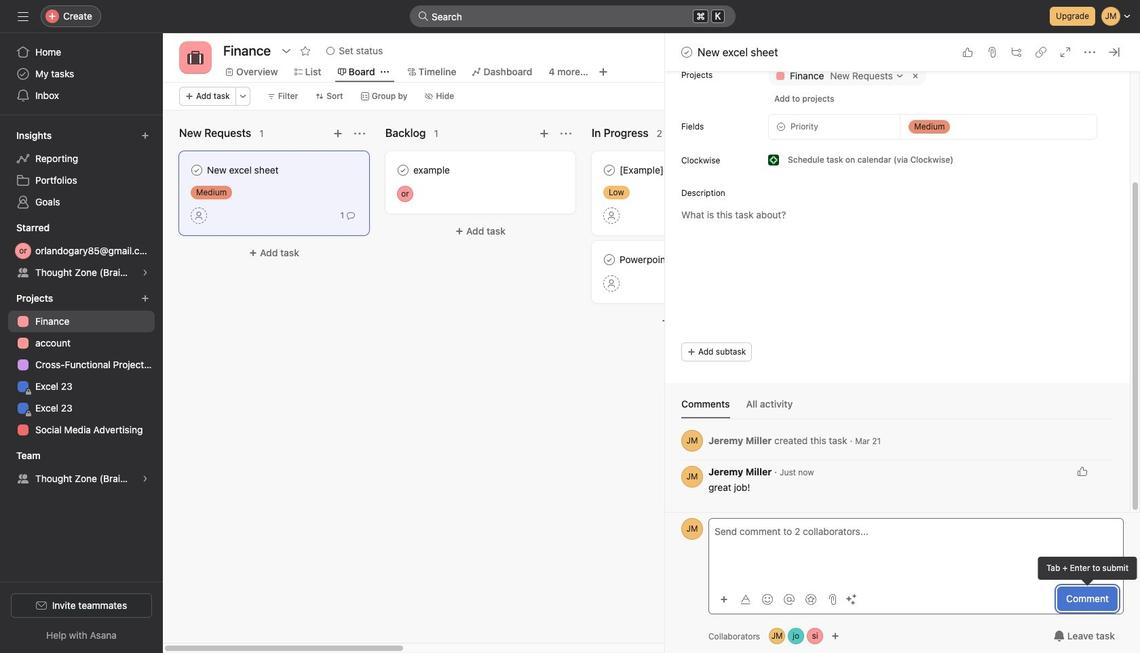 Task type: locate. For each thing, give the bounding box(es) containing it.
1 vertical spatial see details, thought zone (brainstorm space) image
[[141, 475, 149, 483]]

0 likes. click to like this task image
[[963, 47, 974, 58]]

1 more section actions image from the left
[[354, 128, 365, 139]]

1 horizontal spatial more section actions image
[[561, 128, 572, 139]]

0 vertical spatial mark complete checkbox
[[679, 44, 695, 60]]

formatting image
[[741, 595, 752, 605]]

starred element
[[0, 216, 163, 287]]

Mark complete checkbox
[[189, 162, 205, 179], [602, 162, 618, 179], [602, 252, 618, 268]]

remove image
[[911, 71, 921, 81]]

0 vertical spatial jm image
[[687, 431, 698, 452]]

0 horizontal spatial mark complete checkbox
[[395, 162, 412, 179]]

new insights image
[[141, 132, 149, 140]]

0 vertical spatial see details, thought zone (brainstorm space) image
[[141, 269, 149, 277]]

jm image up jm image
[[687, 431, 698, 452]]

2 mark complete image from the top
[[602, 252, 618, 268]]

0 horizontal spatial mark complete image
[[189, 162, 205, 179]]

None text field
[[220, 39, 274, 63]]

2 more section actions image from the left
[[561, 128, 572, 139]]

attachments: add a file to this task, new excel sheet image
[[987, 47, 998, 58]]

1 vertical spatial or image
[[19, 243, 27, 259]]

2 see details, thought zone (brainstorm space) image from the top
[[141, 475, 149, 483]]

or image
[[401, 186, 409, 202], [19, 243, 27, 259]]

None field
[[410, 5, 736, 27]]

close details image
[[1110, 47, 1120, 58]]

main content
[[665, 0, 1131, 513]]

1 vertical spatial jm image
[[687, 519, 698, 541]]

more section actions image right add task image
[[561, 128, 572, 139]]

1 horizontal spatial mark complete checkbox
[[679, 44, 695, 60]]

tooltip
[[1039, 558, 1137, 585]]

jm image down jm image
[[687, 519, 698, 541]]

see details, thought zone (brainstorm space) image
[[141, 269, 149, 277], [141, 475, 149, 483]]

1 horizontal spatial or image
[[401, 186, 409, 202]]

more section actions image for add task icon
[[354, 128, 365, 139]]

more section actions image
[[354, 128, 365, 139], [561, 128, 572, 139]]

new project or portfolio image
[[141, 295, 149, 303]]

1 horizontal spatial mark complete image
[[395, 162, 412, 179]]

full screen image
[[1061, 47, 1072, 58]]

1 vertical spatial mark complete checkbox
[[395, 162, 412, 179]]

more actions for this task image
[[1085, 47, 1096, 58]]

prominent image
[[418, 11, 429, 22]]

1 see details, thought zone (brainstorm space) image from the top
[[141, 269, 149, 277]]

mark complete image
[[679, 44, 695, 60], [189, 162, 205, 179], [395, 162, 412, 179]]

1 vertical spatial mark complete image
[[602, 252, 618, 268]]

Mark complete checkbox
[[679, 44, 695, 60], [395, 162, 412, 179]]

jm image left jo image
[[772, 629, 783, 645]]

0 horizontal spatial more section actions image
[[354, 128, 365, 139]]

mark complete image for add task image
[[395, 162, 412, 179]]

more actions image
[[239, 92, 247, 101]]

0 vertical spatial or image
[[401, 186, 409, 202]]

0 horizontal spatial or image
[[19, 243, 27, 259]]

tab list
[[682, 397, 1114, 420]]

si image
[[813, 629, 819, 645]]

hide sidebar image
[[18, 11, 29, 22]]

mark complete image
[[602, 162, 618, 179], [602, 252, 618, 268]]

1 mark complete image from the top
[[602, 162, 618, 179]]

jm image
[[687, 431, 698, 452], [687, 519, 698, 541], [772, 629, 783, 645]]

more section actions image right add task icon
[[354, 128, 365, 139]]

0 vertical spatial mark complete image
[[602, 162, 618, 179]]

toolbar
[[715, 590, 862, 609]]

at mention image
[[784, 595, 795, 605]]



Task type: describe. For each thing, give the bounding box(es) containing it.
jo image
[[793, 629, 800, 645]]

see details, thought zone (brainstorm space) image inside 'teams' element
[[141, 475, 149, 483]]

1 comment image
[[347, 212, 355, 220]]

insights element
[[0, 124, 163, 216]]

more section actions image for add task image
[[561, 128, 572, 139]]

toolbar inside new excel sheet dialog
[[715, 590, 862, 609]]

or image inside starred element
[[19, 243, 27, 259]]

briefcase image
[[187, 50, 204, 66]]

add task image
[[539, 128, 550, 139]]

add subtask image
[[1012, 47, 1023, 58]]

2 vertical spatial jm image
[[772, 629, 783, 645]]

add tab image
[[598, 67, 609, 77]]

Search tasks, projects, and more text field
[[410, 5, 736, 27]]

insert an object image
[[720, 596, 729, 604]]

new excel sheet dialog
[[665, 0, 1141, 654]]

attach a file or paste an image image
[[828, 595, 839, 605]]

tab list inside new excel sheet dialog
[[682, 397, 1114, 420]]

emoji image
[[763, 595, 773, 605]]

jm image
[[687, 467, 698, 488]]

global element
[[0, 33, 163, 115]]

teams element
[[0, 444, 163, 493]]

2 horizontal spatial mark complete image
[[679, 44, 695, 60]]

add task image
[[333, 128, 344, 139]]

see details, thought zone (brainstorm space) image inside starred element
[[141, 269, 149, 277]]

appreciations image
[[806, 595, 817, 605]]

show options image
[[281, 45, 292, 56]]

add or remove collaborators image
[[832, 633, 840, 641]]

priority image
[[909, 120, 1075, 134]]

0 likes. click to like this task comment image
[[1078, 467, 1089, 477]]

add to starred image
[[300, 45, 311, 56]]

mark complete checkbox inside new excel sheet dialog
[[679, 44, 695, 60]]

tab actions image
[[381, 68, 389, 76]]

projects element
[[0, 287, 163, 444]]

copy task link image
[[1036, 47, 1047, 58]]

ai assist options (upgrade) image
[[847, 595, 858, 605]]

mark complete image for add task icon
[[189, 162, 205, 179]]

main content inside new excel sheet dialog
[[665, 0, 1131, 513]]



Task type: vqa. For each thing, say whether or not it's contained in the screenshot.
the rightmost Mark complete checkbox
yes



